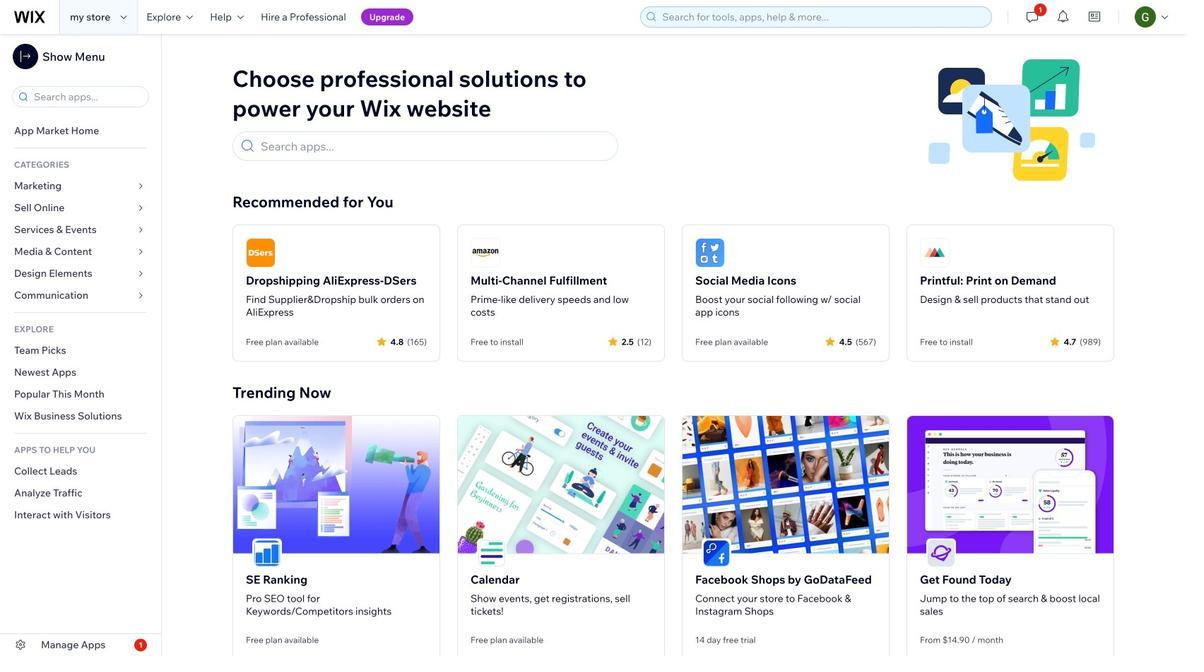Task type: describe. For each thing, give the bounding box(es) containing it.
Search for tools, apps, help & more... field
[[658, 7, 988, 27]]

1 horizontal spatial search apps... field
[[257, 132, 612, 161]]

social media icons icon image
[[696, 238, 725, 268]]

multi-channel fulfillment icon image
[[471, 238, 501, 268]]

printful: print on demand icon image
[[921, 238, 950, 268]]

search apps... field inside sidebar element
[[30, 87, 144, 107]]

sidebar element
[[0, 34, 162, 657]]

dropshipping aliexpress-dsers icon image
[[246, 238, 276, 268]]



Task type: vqa. For each thing, say whether or not it's contained in the screenshot.
Search apps... "field"
yes



Task type: locate. For each thing, give the bounding box(es) containing it.
se ranking icon image
[[233, 416, 440, 554], [254, 541, 281, 568]]

get found today  icon image
[[908, 416, 1114, 554], [928, 541, 955, 568]]

facebook shops by godatafeed icon image
[[683, 416, 890, 554], [704, 541, 730, 568]]

1 vertical spatial search apps... field
[[257, 132, 612, 161]]

calendar icon image
[[458, 416, 665, 554], [479, 541, 506, 568]]

0 vertical spatial search apps... field
[[30, 87, 144, 107]]

Search apps... field
[[30, 87, 144, 107], [257, 132, 612, 161]]

0 horizontal spatial search apps... field
[[30, 87, 144, 107]]



